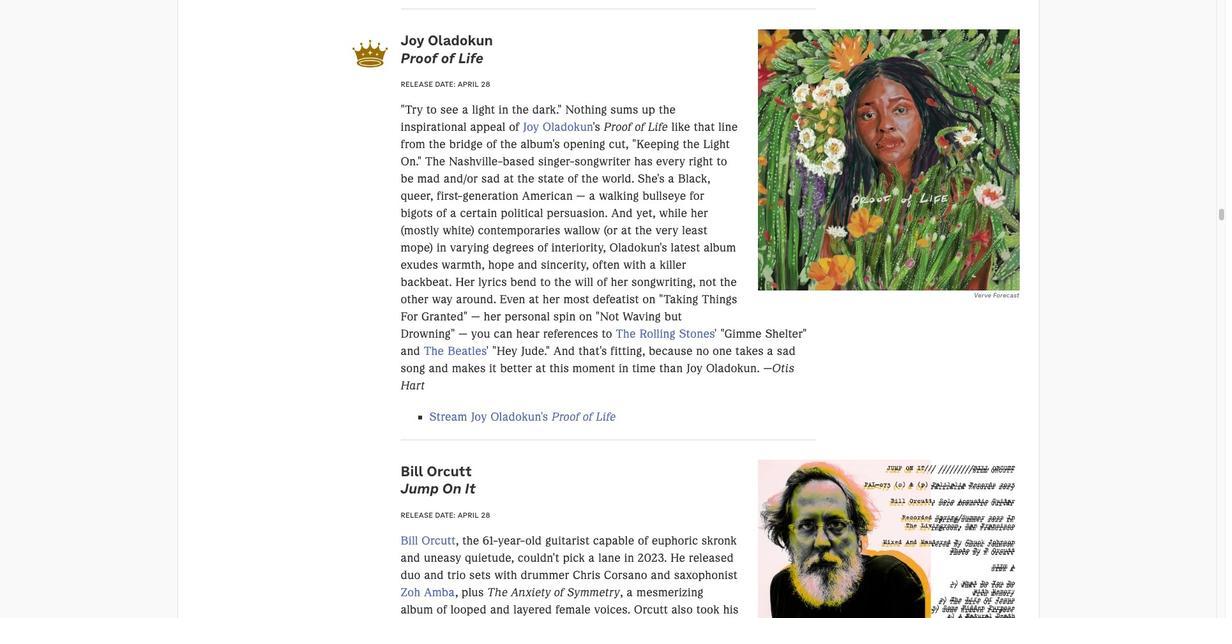 Task type: locate. For each thing, give the bounding box(es) containing it.
a up —otis
[[767, 345, 774, 359]]

1 release from the top
[[401, 79, 433, 89]]

proof inside joy oladokun proof of life
[[401, 49, 438, 67]]

2 release date: april 28 from the top
[[401, 510, 490, 520]]

0 vertical spatial album
[[704, 241, 736, 255]]

a inside , the 61-year-old guitarist capable of euphoric skronk and uneasy quietude, couldn't pick a lane in 2023. he released duo and trio sets with drummer chris corsano and saxophonist zoh amba , plus the anxiety of symmetry
[[589, 551, 595, 565]]

spin
[[554, 310, 576, 324]]

of up "female"
[[554, 586, 564, 600]]

to right bend
[[541, 276, 551, 290]]

1 april from the top
[[458, 79, 479, 89]]

generation
[[463, 189, 519, 203]]

1 vertical spatial release date: april 28
[[401, 510, 490, 520]]

' "hey jude." and that's fitting, because no one takes a sad song and makes it better at this moment in time than joy oladokun.
[[401, 345, 796, 376]]

2 28 from the top
[[481, 510, 490, 520]]

0 vertical spatial sad
[[482, 172, 500, 186]]

0 horizontal spatial —
[[459, 327, 468, 341]]

release down jump in the bottom left of the page
[[401, 510, 433, 520]]

1 vertical spatial proof
[[604, 120, 632, 134]]

dark."
[[533, 103, 562, 117]]

date: up see
[[435, 79, 456, 89]]

mesmerizing
[[637, 586, 704, 600]]

yet,
[[637, 207, 656, 221]]

up
[[642, 103, 656, 117]]

but
[[665, 310, 682, 324]]

be
[[401, 172, 414, 186]]

, up "uneasy" at the bottom left of the page
[[456, 534, 459, 548]]

the down sincerity,
[[555, 276, 572, 290]]

2 horizontal spatial —
[[577, 189, 586, 203]]

1 vertical spatial oladokun
[[543, 120, 593, 134]]

sad up generation
[[482, 172, 500, 186]]

2 bill from the top
[[401, 534, 418, 548]]

and up duo
[[401, 551, 421, 565]]

it
[[489, 362, 497, 376]]

0 vertical spatial on
[[643, 293, 656, 307]]

1 vertical spatial life
[[648, 120, 668, 134]]

bill left on
[[401, 462, 423, 480]]

0 vertical spatial april
[[458, 79, 479, 89]]

2 vertical spatial proof
[[552, 410, 580, 424]]

' for "gimme
[[715, 327, 717, 341]]

in up 'corsano'
[[625, 551, 635, 565]]

with right 'often'
[[624, 258, 647, 272]]

orcutt
[[427, 462, 472, 480], [422, 534, 456, 548], [634, 603, 668, 617]]

joy inside joy oladokun proof of life
[[401, 32, 424, 49]]

1 vertical spatial bill
[[401, 534, 418, 548]]

way
[[432, 293, 453, 307]]

0 vertical spatial —
[[577, 189, 586, 203]]

to
[[427, 103, 437, 117], [717, 155, 728, 169], [541, 276, 551, 290], [602, 327, 613, 341]]

on up waving
[[643, 293, 656, 307]]

release date: april 28 down on
[[401, 510, 490, 520]]

joy oladokun link
[[523, 120, 593, 134]]

"taking
[[659, 293, 699, 307]]

backbeat.
[[401, 276, 452, 290]]

0 horizontal spatial oladokun
[[428, 32, 493, 49]]

release date: april 28 up see
[[401, 79, 490, 89]]

the rolling stones
[[616, 327, 715, 341]]

2 vertical spatial orcutt
[[634, 603, 668, 617]]

of right state
[[568, 172, 578, 186]]

1 vertical spatial 28
[[481, 510, 490, 520]]

of
[[441, 49, 455, 67], [509, 120, 520, 134], [635, 120, 645, 134], [487, 138, 497, 152], [568, 172, 578, 186], [437, 207, 447, 221], [538, 241, 548, 255], [597, 276, 608, 290], [583, 410, 593, 424], [638, 534, 649, 548], [554, 586, 564, 600], [437, 603, 447, 617]]

0 vertical spatial release date: april 28
[[401, 79, 490, 89]]

and up the song
[[401, 345, 421, 359]]

bill orcutt
[[401, 534, 456, 548]]

' left "hey
[[487, 345, 489, 359]]

she's
[[638, 172, 665, 186]]

see
[[441, 103, 459, 117]]

1 horizontal spatial on
[[643, 293, 656, 307]]

with inside like that line from the bridge of the album's opening cut, "keeping the light on." the nashville-based singer-songwriter has every right to be mad and/or sad at the state of the world. she's a black, queer, first-generation american — a walking bullseye for bigots of a certain political persuasion. and yet, while her (mostly white) contemporaries wallow (or at the very least mope) in varying degrees of interiority, oladokun's latest album exudes warmth, hope and sincerity, often with a killer backbeat. her lyrics bend to the will of her songwriting, not the other way around. even at her most defeatist on "taking things for granted" — her personal spin on "not waving but drowning" — you can hear references to
[[624, 258, 647, 272]]

at down the based
[[504, 172, 514, 186]]

1 horizontal spatial and
[[612, 207, 633, 221]]

with down quietude,
[[495, 568, 517, 582]]

of up see
[[441, 49, 455, 67]]

1 28 from the top
[[481, 79, 490, 89]]

1 horizontal spatial —
[[471, 310, 481, 324]]

first-
[[437, 189, 463, 203]]

like that line from the bridge of the album's opening cut, "keeping the light on." the nashville-based singer-songwriter has every right to be mad and/or sad at the state of the world. she's a black, queer, first-generation american — a walking bullseye for bigots of a certain political persuasion. and yet, while her (mostly white) contemporaries wallow (or at the very least mope) in varying degrees of interiority, oladokun's latest album exudes warmth, hope and sincerity, often with a killer backbeat. her lyrics bend to the will of her songwriting, not the other way around. even at her most defeatist on "taking things for granted" — her personal spin on "not waving but drowning" — you can hear references to
[[401, 120, 738, 341]]

at down 'jude."'
[[536, 362, 546, 376]]

1 vertical spatial april
[[458, 510, 479, 520]]

1 vertical spatial orcutt
[[422, 534, 456, 548]]

one
[[713, 345, 732, 359]]

0 horizontal spatial '
[[487, 345, 489, 359]]

with inside , the 61-year-old guitarist capable of euphoric skronk and uneasy quietude, couldn't pick a lane in 2023. he released duo and trio sets with drummer chris corsano and saxophonist zoh amba , plus the anxiety of symmetry
[[495, 568, 517, 582]]

cut,
[[609, 138, 629, 152]]

looped
[[451, 603, 487, 617]]

1 vertical spatial oladokun's
[[491, 410, 548, 424]]

april down the it
[[458, 510, 479, 520]]

2 horizontal spatial life
[[648, 120, 668, 134]]

in down the white)
[[437, 241, 447, 255]]

1 horizontal spatial with
[[624, 258, 647, 272]]

1 horizontal spatial album
[[704, 241, 736, 255]]

1 horizontal spatial '
[[715, 327, 717, 341]]

the right up
[[659, 103, 676, 117]]

— up persuasion.
[[577, 189, 586, 203]]

0 vertical spatial date:
[[435, 79, 456, 89]]

life for stream joy oladokun's proof of life
[[596, 410, 616, 424]]

1 horizontal spatial oladokun
[[543, 120, 593, 134]]

oladokun
[[428, 32, 493, 49], [543, 120, 593, 134]]

interiority,
[[552, 241, 606, 255]]

oladokun for 's
[[543, 120, 593, 134]]

2 horizontal spatial proof
[[604, 120, 632, 134]]

a down 'corsano'
[[627, 586, 633, 600]]

2 date: from the top
[[435, 510, 456, 520]]

— down around.
[[471, 310, 481, 324]]

, inside , a mesmerizing album of looped and layered female voices. orcutt also took hi
[[620, 586, 623, 600]]

life down —otis hart
[[596, 410, 616, 424]]

1 bill from the top
[[401, 462, 423, 480]]

orcutt inside , a mesmerizing album of looped and layered female voices. orcutt also took hi
[[634, 603, 668, 617]]

— up beatles
[[459, 327, 468, 341]]

the
[[512, 103, 529, 117], [659, 103, 676, 117], [429, 138, 446, 152], [500, 138, 517, 152], [683, 138, 700, 152], [518, 172, 535, 186], [582, 172, 599, 186], [635, 224, 652, 238], [555, 276, 572, 290], [720, 276, 737, 290], [463, 534, 480, 548]]

has
[[634, 155, 653, 169]]

jump
[[401, 480, 439, 498]]

of down amba
[[437, 603, 447, 617]]

album down zoh
[[401, 603, 433, 617]]

release up "try
[[401, 79, 433, 89]]

1 vertical spatial '
[[487, 345, 489, 359]]

walking
[[599, 189, 639, 203]]

0 vertical spatial release
[[401, 79, 433, 89]]

and down walking
[[612, 207, 633, 221]]

latest
[[671, 241, 701, 255]]

the down sets
[[488, 586, 508, 600]]

hear
[[516, 327, 540, 341]]

0 vertical spatial '
[[715, 327, 717, 341]]

oladokun for proof
[[428, 32, 493, 49]]

oladokun inside joy oladokun proof of life
[[428, 32, 493, 49]]

0 horizontal spatial proof
[[401, 49, 438, 67]]

the inside , the 61-year-old guitarist capable of euphoric skronk and uneasy quietude, couldn't pick a lane in 2023. he released duo and trio sets with drummer chris corsano and saxophonist zoh amba , plus the anxiety of symmetry
[[463, 534, 480, 548]]

hope
[[488, 258, 515, 272]]

life up "light"
[[458, 49, 484, 67]]

1 horizontal spatial oladokun's
[[610, 241, 668, 255]]

sums
[[611, 103, 639, 117]]

with
[[624, 258, 647, 272], [495, 568, 517, 582]]

a right pick
[[589, 551, 595, 565]]

of down appeal
[[487, 138, 497, 152]]

orcutt inside bill orcutt jump on it
[[427, 462, 472, 480]]

in right "light"
[[499, 103, 509, 117]]

and up this
[[554, 345, 575, 359]]

1 vertical spatial with
[[495, 568, 517, 582]]

album inside like that line from the bridge of the album's opening cut, "keeping the light on." the nashville-based singer-songwriter has every right to be mad and/or sad at the state of the world. she's a black, queer, first-generation american — a walking bullseye for bigots of a certain political persuasion. and yet, while her (mostly white) contemporaries wallow (or at the very least mope) in varying degrees of interiority, oladokun's latest album exudes warmth, hope and sincerity, often with a killer backbeat. her lyrics bend to the will of her songwriting, not the other way around. even at her most defeatist on "taking things for granted" — her personal spin on "not waving but drowning" — you can hear references to
[[704, 241, 736, 255]]

proof up cut,
[[604, 120, 632, 134]]

0 vertical spatial orcutt
[[427, 462, 472, 480]]

1 vertical spatial sad
[[777, 345, 796, 359]]

of down up
[[635, 120, 645, 134]]

references
[[543, 327, 599, 341]]

bullseye
[[643, 189, 687, 203]]

life inside joy oladokun proof of life
[[458, 49, 484, 67]]

1 release date: april 28 from the top
[[401, 79, 490, 89]]

bill inside bill orcutt jump on it
[[401, 462, 423, 480]]

bill orcutt, jump on it image
[[758, 460, 1020, 618]]

proof down this
[[552, 410, 580, 424]]

0 horizontal spatial album
[[401, 603, 433, 617]]

date: down on
[[435, 510, 456, 520]]

anxiety
[[511, 586, 551, 600]]

2 vertical spatial life
[[596, 410, 616, 424]]

28 up 61-
[[481, 510, 490, 520]]

1 horizontal spatial proof
[[552, 410, 580, 424]]

around.
[[456, 293, 497, 307]]

oladokun's down better
[[491, 410, 548, 424]]

1 vertical spatial on
[[579, 310, 593, 324]]

than
[[660, 362, 683, 376]]

the left 61-
[[463, 534, 480, 548]]

0 horizontal spatial on
[[579, 310, 593, 324]]

0 horizontal spatial oladokun's
[[491, 410, 548, 424]]

hart
[[401, 379, 425, 393]]

while
[[660, 207, 688, 221]]

on."
[[401, 155, 422, 169]]

the down 'songwriter'
[[582, 172, 599, 186]]

life up "keeping
[[648, 120, 668, 134]]

on
[[643, 293, 656, 307], [579, 310, 593, 324]]

in inside the ' "hey jude." and that's fitting, because no one takes a sad song and makes it better at this moment in time than joy oladokun.
[[619, 362, 629, 376]]

1 horizontal spatial sad
[[777, 345, 796, 359]]

the up 'right'
[[683, 138, 700, 152]]

0 horizontal spatial life
[[458, 49, 484, 67]]

her
[[691, 207, 708, 221], [611, 276, 628, 290], [543, 293, 560, 307], [484, 310, 501, 324]]

0 vertical spatial proof
[[401, 49, 438, 67]]

duo
[[401, 568, 421, 582]]

for
[[401, 310, 418, 324]]

bill for bill orcutt
[[401, 534, 418, 548]]

bill up duo
[[401, 534, 418, 548]]

0 vertical spatial oladokun
[[428, 32, 493, 49]]

28 up "light"
[[481, 79, 490, 89]]

orcutt down stream at the left bottom of page
[[427, 462, 472, 480]]

verve
[[974, 291, 992, 300]]

bridge
[[449, 138, 483, 152]]

0 vertical spatial oladokun's
[[610, 241, 668, 255]]

bill orcutt jump on it
[[401, 462, 476, 498]]

orcutt up "uneasy" at the bottom left of the page
[[422, 534, 456, 548]]

in inside , the 61-year-old guitarist capable of euphoric skronk and uneasy quietude, couldn't pick a lane in 2023. he released duo and trio sets with drummer chris corsano and saxophonist zoh amba , plus the anxiety of symmetry
[[625, 551, 635, 565]]

sad inside the ' "hey jude." and that's fitting, because no one takes a sad song and makes it better at this moment in time than joy oladokun.
[[777, 345, 796, 359]]

(mostly
[[401, 224, 439, 238]]

1 date: from the top
[[435, 79, 456, 89]]

bend
[[511, 276, 537, 290]]

1 horizontal spatial life
[[596, 410, 616, 424]]

1 vertical spatial and
[[554, 345, 575, 359]]

' up one
[[715, 327, 717, 341]]

' inside the ' "hey jude." and that's fitting, because no one takes a sad song and makes it better at this moment in time than joy oladokun.
[[487, 345, 489, 359]]

of down —otis hart
[[583, 410, 593, 424]]

0 vertical spatial and
[[612, 207, 633, 221]]

0 vertical spatial with
[[624, 258, 647, 272]]

1 vertical spatial release
[[401, 510, 433, 520]]

0 vertical spatial 28
[[481, 79, 490, 89]]

world.
[[602, 172, 635, 186]]

, for year-
[[456, 534, 459, 548]]

often
[[593, 258, 620, 272]]

and right looped
[[490, 603, 510, 617]]

and down the beatles link
[[429, 362, 449, 376]]

sad down shelter"
[[777, 345, 796, 359]]

shelter"
[[766, 327, 807, 341]]

0 vertical spatial bill
[[401, 462, 423, 480]]

oladokun's down (or
[[610, 241, 668, 255]]

it
[[465, 480, 476, 498]]

orcutt down 'mesmerizing'
[[634, 603, 668, 617]]

inspirational
[[401, 120, 467, 134]]

proof up "try
[[401, 49, 438, 67]]

saxophonist
[[674, 568, 738, 582]]

april up "light"
[[458, 79, 479, 89]]

' inside the ' "gimme shelter" and
[[715, 327, 717, 341]]

0 horizontal spatial with
[[495, 568, 517, 582]]

, for album
[[620, 586, 623, 600]]

1 vertical spatial date:
[[435, 510, 456, 520]]

' "gimme shelter" and
[[401, 327, 807, 359]]

in down the 'fitting,'
[[619, 362, 629, 376]]

a down every
[[668, 172, 675, 186]]

layered
[[514, 603, 552, 617]]

the down drowning"
[[424, 345, 444, 359]]

also
[[672, 603, 693, 617]]

in inside "try to see a light in the dark." nothing sums up the inspirational appeal of
[[499, 103, 509, 117]]

american
[[522, 189, 573, 203]]

0 horizontal spatial and
[[554, 345, 575, 359]]

chris
[[573, 568, 601, 582]]

persuasion.
[[547, 207, 608, 221]]

skronk
[[702, 534, 737, 548]]

other
[[401, 293, 429, 307]]

zoh amba link
[[401, 586, 455, 600]]

1 vertical spatial album
[[401, 603, 433, 617]]

0 vertical spatial life
[[458, 49, 484, 67]]

songwriting,
[[632, 276, 696, 290]]

and inside the ' "hey jude." and that's fitting, because no one takes a sad song and makes it better at this moment in time than joy oladokun.
[[429, 362, 449, 376]]

and up bend
[[518, 258, 538, 272]]

to up inspirational
[[427, 103, 437, 117]]

of right appeal
[[509, 120, 520, 134]]

a right see
[[462, 103, 469, 117]]

, down 'corsano'
[[620, 586, 623, 600]]

exudes
[[401, 258, 438, 272]]

will
[[575, 276, 594, 290]]

the up 'mad'
[[425, 155, 446, 169]]

—
[[577, 189, 586, 203], [471, 310, 481, 324], [459, 327, 468, 341]]

a up persuasion.
[[589, 189, 596, 203]]

and inside like that line from the bridge of the album's opening cut, "keeping the light on." the nashville-based singer-songwriter has every right to be mad and/or sad at the state of the world. she's a black, queer, first-generation american — a walking bullseye for bigots of a certain political persuasion. and yet, while her (mostly white) contemporaries wallow (or at the very least mope) in varying degrees of interiority, oladokun's latest album exudes warmth, hope and sincerity, often with a killer backbeat. her lyrics bend to the will of her songwriting, not the other way around. even at her most defeatist on "taking things for granted" — her personal spin on "not waving but drowning" — you can hear references to
[[612, 207, 633, 221]]

album down least
[[704, 241, 736, 255]]

bill for bill orcutt jump on it
[[401, 462, 423, 480]]

, left plus
[[455, 586, 458, 600]]

in
[[499, 103, 509, 117], [437, 241, 447, 255], [619, 362, 629, 376], [625, 551, 635, 565]]

on down most
[[579, 310, 593, 324]]

0 horizontal spatial sad
[[482, 172, 500, 186]]

a inside "try to see a light in the dark." nothing sums up the inspirational appeal of
[[462, 103, 469, 117]]



Task type: vqa. For each thing, say whether or not it's contained in the screenshot.
second RELEASE from the bottom
yes



Task type: describe. For each thing, give the bounding box(es) containing it.
even
[[500, 293, 526, 307]]

"try
[[401, 103, 423, 117]]

rolling
[[640, 327, 676, 341]]

—otis
[[764, 362, 795, 376]]

bigots
[[401, 207, 433, 221]]

"not
[[596, 310, 620, 324]]

on
[[442, 480, 462, 498]]

—otis hart
[[401, 362, 795, 393]]

the down the yet,
[[635, 224, 652, 238]]

and inside the ' "hey jude." and that's fitting, because no one takes a sad song and makes it better at this moment in time than joy oladokun.
[[554, 345, 575, 359]]

stones
[[679, 327, 715, 341]]

plus
[[462, 586, 484, 600]]

year-
[[498, 534, 526, 548]]

, the 61-year-old guitarist capable of euphoric skronk and uneasy quietude, couldn't pick a lane in 2023. he released duo and trio sets with drummer chris corsano and saxophonist zoh amba , plus the anxiety of symmetry
[[401, 534, 738, 600]]

at inside the ' "hey jude." and that's fitting, because no one takes a sad song and makes it better at this moment in time than joy oladokun.
[[536, 362, 546, 376]]

the up the based
[[500, 138, 517, 152]]

to down "not
[[602, 327, 613, 341]]

euphoric
[[652, 534, 698, 548]]

the beatles link
[[424, 345, 487, 359]]

joy oladokun proof of life
[[401, 32, 493, 67]]

life for joy oladokun 's proof of life
[[648, 120, 668, 134]]

sad inside like that line from the bridge of the album's opening cut, "keeping the light on." the nashville-based singer-songwriter has every right to be mad and/or sad at the state of the world. she's a black, queer, first-generation american — a walking bullseye for bigots of a certain political persuasion. and yet, while her (mostly white) contemporaries wallow (or at the very least mope) in varying degrees of interiority, oladokun's latest album exudes warmth, hope and sincerity, often with a killer backbeat. her lyrics bend to the will of her songwriting, not the other way around. even at her most defeatist on "taking things for granted" — her personal spin on "not waving but drowning" — you can hear references to
[[482, 172, 500, 186]]

stream joy oladokun's proof of life
[[430, 410, 616, 424]]

at up personal
[[529, 293, 539, 307]]

amba
[[424, 586, 455, 600]]

of up 2023.
[[638, 534, 649, 548]]

2023.
[[638, 551, 667, 565]]

of inside , a mesmerizing album of looped and layered female voices. orcutt also took hi
[[437, 603, 447, 617]]

right
[[689, 155, 714, 169]]

drowning"
[[401, 327, 455, 341]]

mope)
[[401, 241, 433, 255]]

's
[[593, 120, 601, 134]]

the down the based
[[518, 172, 535, 186]]

in inside like that line from the bridge of the album's opening cut, "keeping the light on." the nashville-based singer-songwriter has every right to be mad and/or sad at the state of the world. she's a black, queer, first-generation american — a walking bullseye for bigots of a certain political persuasion. and yet, while her (mostly white) contemporaries wallow (or at the very least mope) in varying degrees of interiority, oladokun's latest album exudes warmth, hope and sincerity, often with a killer backbeat. her lyrics bend to the will of her songwriting, not the other way around. even at her most defeatist on "taking things for granted" — her personal spin on "not waving but drowning" — you can hear references to
[[437, 241, 447, 255]]

the inside , the 61-year-old guitarist capable of euphoric skronk and uneasy quietude, couldn't pick a lane in 2023. he released duo and trio sets with drummer chris corsano and saxophonist zoh amba , plus the anxiety of symmetry
[[488, 586, 508, 600]]

moment
[[573, 362, 616, 376]]

stream
[[430, 410, 468, 424]]

drummer
[[521, 568, 570, 582]]

2 vertical spatial —
[[459, 327, 468, 341]]

joy inside the ' "hey jude." and that's fitting, because no one takes a sad song and makes it better at this moment in time than joy oladokun.
[[687, 362, 703, 376]]

the inside like that line from the bridge of the album's opening cut, "keeping the light on." the nashville-based singer-songwriter has every right to be mad and/or sad at the state of the world. she's a black, queer, first-generation american — a walking bullseye for bigots of a certain political persuasion. and yet, while her (mostly white) contemporaries wallow (or at the very least mope) in varying degrees of interiority, oladokun's latest album exudes warmth, hope and sincerity, often with a killer backbeat. her lyrics bend to the will of her songwriting, not the other way around. even at her most defeatist on "taking things for granted" — her personal spin on "not waving but drowning" — you can hear references to
[[425, 155, 446, 169]]

joy oladokun, proof of life image
[[758, 29, 1020, 291]]

can
[[494, 327, 513, 341]]

' for "hey
[[487, 345, 489, 359]]

(or
[[604, 224, 618, 238]]

oladokun.
[[706, 362, 760, 376]]

to down light
[[717, 155, 728, 169]]

state
[[538, 172, 564, 186]]

forecast
[[994, 291, 1020, 300]]

1 vertical spatial —
[[471, 310, 481, 324]]

wallow
[[564, 224, 601, 238]]

white)
[[443, 224, 475, 238]]

capable
[[593, 534, 635, 548]]

album's
[[521, 138, 560, 152]]

female
[[556, 603, 591, 617]]

joy oladokun 's proof of life
[[523, 120, 668, 134]]

a down first-
[[450, 207, 457, 221]]

image credit element
[[758, 291, 1020, 300]]

you
[[471, 327, 491, 341]]

and inside , a mesmerizing album of looped and layered female voices. orcutt also took hi
[[490, 603, 510, 617]]

her up spin
[[543, 293, 560, 307]]

better
[[500, 362, 532, 376]]

a inside the ' "hey jude." and that's fitting, because no one takes a sad song and makes it better at this moment in time than joy oladokun.
[[767, 345, 774, 359]]

beatles
[[448, 345, 487, 359]]

because
[[649, 345, 693, 359]]

her up defeatist
[[611, 276, 628, 290]]

and up amba
[[424, 568, 444, 582]]

proof for joy oladokun 's proof of life
[[604, 120, 632, 134]]

and/or
[[444, 172, 478, 186]]

her up can
[[484, 310, 501, 324]]

contemporaries
[[478, 224, 561, 238]]

"try to see a light in the dark." nothing sums up the inspirational appeal of
[[401, 103, 676, 134]]

guitarist
[[546, 534, 590, 548]]

appeal
[[470, 120, 506, 134]]

old
[[526, 534, 542, 548]]

oladokun's inside like that line from the bridge of the album's opening cut, "keeping the light on." the nashville-based singer-songwriter has every right to be mad and/or sad at the state of the world. she's a black, queer, first-generation american — a walking bullseye for bigots of a certain political persuasion. and yet, while her (mostly white) contemporaries wallow (or at the very least mope) in varying degrees of interiority, oladokun's latest album exudes warmth, hope and sincerity, often with a killer backbeat. her lyrics bend to the will of her songwriting, not the other way around. even at her most defeatist on "taking things for granted" — her personal spin on "not waving but drowning" — you can hear references to
[[610, 241, 668, 255]]

song
[[401, 362, 425, 376]]

took
[[697, 603, 720, 617]]

at right (or
[[621, 224, 632, 238]]

zoh
[[401, 586, 421, 600]]

of down 'often'
[[597, 276, 608, 290]]

from
[[401, 138, 426, 152]]

varying
[[450, 241, 489, 255]]

granted"
[[422, 310, 468, 324]]

corsano
[[604, 568, 648, 582]]

queer,
[[401, 189, 433, 203]]

2 april from the top
[[458, 510, 479, 520]]

of up sincerity,
[[538, 241, 548, 255]]

killer
[[660, 258, 687, 272]]

the up things on the top right of page
[[720, 276, 737, 290]]

2 release from the top
[[401, 510, 433, 520]]

based
[[503, 155, 535, 169]]

trio
[[447, 568, 466, 582]]

of inside "try to see a light in the dark." nothing sums up the inspirational appeal of
[[509, 120, 520, 134]]

very
[[656, 224, 679, 238]]

of inside joy oladokun proof of life
[[441, 49, 455, 67]]

the left dark."
[[512, 103, 529, 117]]

a left 'killer'
[[650, 258, 656, 272]]

and inside the ' "gimme shelter" and
[[401, 345, 421, 359]]

the down inspirational
[[429, 138, 446, 152]]

light
[[704, 138, 730, 152]]

sincerity,
[[541, 258, 589, 272]]

lane
[[599, 551, 621, 565]]

the up the 'fitting,'
[[616, 327, 636, 341]]

and down 2023.
[[651, 568, 671, 582]]

her
[[456, 276, 475, 290]]

"gimme
[[721, 327, 762, 341]]

songwriter
[[575, 155, 631, 169]]

her down the for
[[691, 207, 708, 221]]

lyrics
[[478, 276, 507, 290]]

and inside like that line from the bridge of the album's opening cut, "keeping the light on." the nashville-based singer-songwriter has every right to be mad and/or sad at the state of the world. she's a black, queer, first-generation american — a walking bullseye for bigots of a certain political persuasion. and yet, while her (mostly white) contemporaries wallow (or at the very least mope) in varying degrees of interiority, oladokun's latest album exudes warmth, hope and sincerity, often with a killer backbeat. her lyrics bend to the will of her songwriting, not the other way around. even at her most defeatist on "taking things for granted" — her personal spin on "not waving but drowning" — you can hear references to
[[518, 258, 538, 272]]

orcutt for bill orcutt jump on it
[[427, 462, 472, 480]]

proof for stream joy oladokun's proof of life
[[552, 410, 580, 424]]

orcutt for bill orcutt
[[422, 534, 456, 548]]

a inside , a mesmerizing album of looped and layered female voices. orcutt also took hi
[[627, 586, 633, 600]]

of down first-
[[437, 207, 447, 221]]

album inside , a mesmerizing album of looped and layered female voices. orcutt also took hi
[[401, 603, 433, 617]]

nothing
[[566, 103, 607, 117]]

degrees
[[493, 241, 534, 255]]

quietude,
[[465, 551, 515, 565]]

sets
[[470, 568, 491, 582]]

to inside "try to see a light in the dark." nothing sums up the inspirational appeal of
[[427, 103, 437, 117]]

verve forecast
[[974, 291, 1020, 300]]

not
[[700, 276, 717, 290]]

singer-
[[538, 155, 575, 169]]

political
[[501, 207, 544, 221]]

the rolling stones link
[[616, 327, 715, 341]]

nashville-
[[449, 155, 503, 169]]



